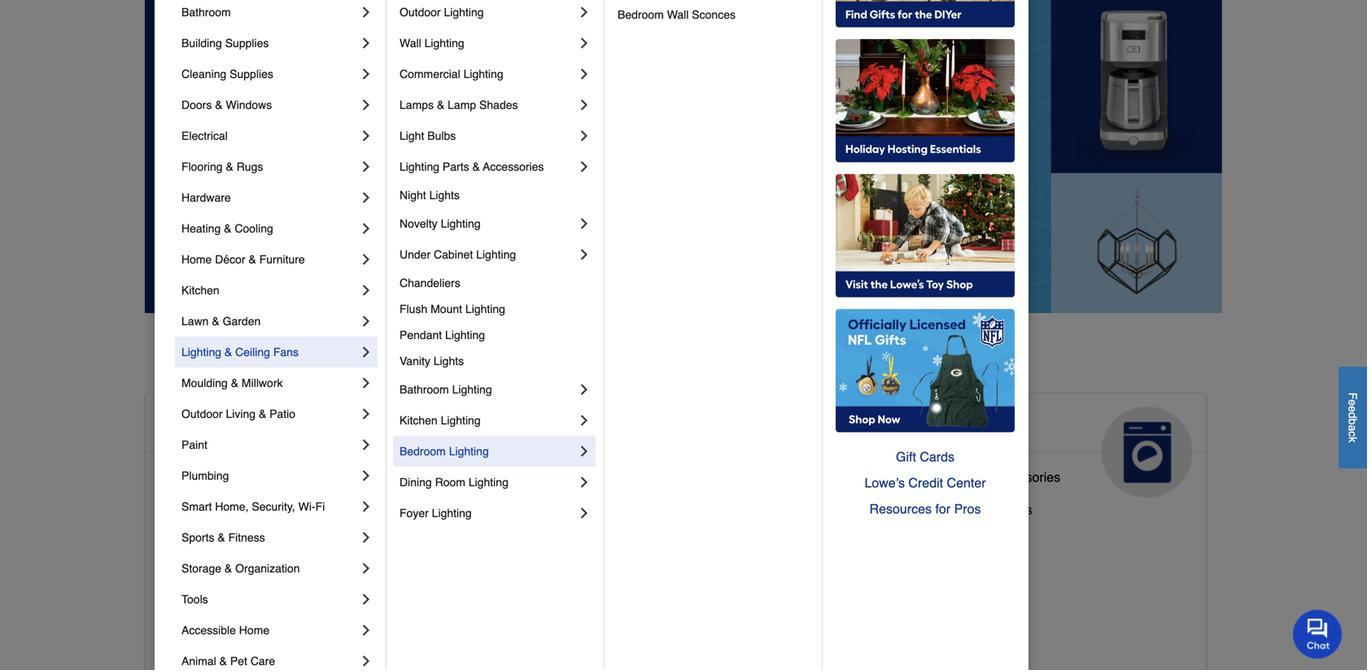 Task type: vqa. For each thing, say whether or not it's contained in the screenshot.
Find Gifts for the DIYer. image
yes



Task type: locate. For each thing, give the bounding box(es) containing it.
2 e from the top
[[1347, 406, 1360, 413]]

pet inside pet clothing & accessories link
[[522, 643, 541, 658]]

bedroom wall sconces link
[[618, 3, 811, 26]]

animal & pet care down relief
[[182, 655, 275, 668]]

light
[[400, 129, 424, 142]]

accessible home
[[159, 414, 348, 440], [182, 624, 270, 638]]

under
[[400, 248, 431, 261]]

chevron right image for heating & cooling
[[358, 221, 375, 237]]

e
[[1347, 400, 1360, 406], [1347, 406, 1360, 413]]

living
[[226, 408, 256, 421]]

lighting parts & accessories
[[400, 160, 544, 173]]

chevron right image for hardware
[[358, 190, 375, 206]]

accessible down the moulding
[[159, 414, 278, 440]]

injury relief & physical therapy link
[[159, 629, 343, 662]]

wall left sconces
[[667, 8, 689, 21]]

holiday hosting essentials. image
[[836, 39, 1015, 163]]

1 vertical spatial animal
[[182, 655, 216, 668]]

bedroom left sconces
[[618, 8, 664, 21]]

pet for pet beds, houses, & furniture
[[522, 529, 541, 544]]

1 vertical spatial bathroom
[[400, 383, 449, 397]]

1 vertical spatial parts
[[945, 470, 976, 485]]

lighting up the moulding
[[182, 346, 221, 359]]

0 horizontal spatial bedroom
[[225, 503, 278, 518]]

2 vertical spatial kitchen
[[225, 568, 268, 583]]

0 horizontal spatial care
[[251, 655, 275, 668]]

appliances
[[884, 414, 1006, 440]]

2 horizontal spatial kitchen
[[400, 414, 438, 427]]

chevron right image for sports & fitness
[[358, 530, 375, 546]]

accessible for accessible kitchen link
[[159, 568, 221, 583]]

pet for pet clothing & accessories
[[522, 643, 541, 658]]

1 vertical spatial animal & pet care link
[[182, 646, 358, 671]]

chevron right image
[[358, 66, 375, 82], [576, 66, 593, 82], [358, 97, 375, 113], [358, 128, 375, 144], [576, 128, 593, 144], [358, 159, 375, 175], [576, 216, 593, 232], [358, 283, 375, 299], [358, 313, 375, 330], [358, 437, 375, 454], [576, 444, 593, 460], [358, 468, 375, 484], [576, 506, 593, 522]]

chevron right image for outdoor lighting
[[576, 4, 593, 20]]

2 horizontal spatial bedroom
[[618, 8, 664, 21]]

f e e d b a c k button
[[1339, 367, 1368, 469]]

chevron right image for accessible home
[[358, 623, 375, 639]]

care
[[522, 440, 572, 466], [251, 655, 275, 668]]

outdoor
[[400, 6, 441, 19], [182, 408, 223, 421]]

0 horizontal spatial animal & pet care
[[182, 655, 275, 668]]

chevron right image for lighting & ceiling fans
[[358, 344, 375, 361]]

lighting
[[444, 6, 484, 19], [425, 37, 465, 50], [464, 68, 504, 81], [400, 160, 440, 173], [441, 217, 481, 230], [476, 248, 516, 261], [466, 303, 506, 316], [445, 329, 485, 342], [182, 346, 221, 359], [452, 383, 492, 397], [441, 414, 481, 427], [449, 445, 489, 458], [469, 476, 509, 489], [432, 507, 472, 520]]

cards
[[920, 450, 955, 465]]

chevron right image for light bulbs
[[576, 128, 593, 144]]

0 horizontal spatial kitchen
[[182, 284, 220, 297]]

chevron right image for wall lighting
[[576, 35, 593, 51]]

livestock supplies
[[522, 496, 629, 511]]

1 horizontal spatial animal & pet care link
[[509, 394, 844, 498]]

bathroom up "building"
[[182, 6, 231, 19]]

1 vertical spatial furniture
[[645, 529, 698, 544]]

chevron right image for home décor & furniture
[[358, 252, 375, 268]]

cleaning supplies
[[182, 68, 273, 81]]

1 vertical spatial accessories
[[991, 470, 1061, 485]]

kitchen down accessible entry & home link
[[225, 568, 268, 583]]

accessories up chillers
[[991, 470, 1061, 485]]

cleaning down "building"
[[182, 68, 227, 81]]

0 vertical spatial animal & pet care
[[522, 414, 662, 466]]

accessible up sports
[[159, 503, 221, 518]]

1 vertical spatial accessible home link
[[182, 616, 358, 646]]

lights
[[430, 189, 460, 202], [434, 355, 464, 368]]

building supplies link
[[182, 28, 358, 59]]

fans
[[273, 346, 299, 359]]

lawn
[[182, 315, 209, 328]]

animal & pet care image
[[739, 407, 831, 498]]

chevron right image for paint
[[358, 437, 375, 454]]

care down physical
[[251, 655, 275, 668]]

kitchen lighting
[[400, 414, 481, 427]]

supplies right waste
[[652, 561, 702, 576]]

shades
[[480, 99, 518, 112]]

0 vertical spatial care
[[522, 440, 572, 466]]

chevron right image for bedroom lighting
[[576, 444, 593, 460]]

0 vertical spatial kitchen
[[182, 284, 220, 297]]

outdoor up wall lighting
[[400, 6, 441, 19]]

0 vertical spatial parts
[[443, 160, 469, 173]]

pet beds, houses, & furniture link
[[522, 525, 698, 558]]

wine
[[956, 503, 986, 518]]

foyer lighting link
[[400, 498, 576, 529]]

home
[[182, 253, 212, 266], [284, 414, 348, 440], [271, 535, 306, 550], [239, 624, 270, 638]]

center
[[947, 476, 986, 491]]

bathroom down vanity lights
[[400, 383, 449, 397]]

visit the lowe's toy shop. image
[[836, 174, 1015, 298]]

home,
[[215, 501, 249, 514]]

1 horizontal spatial parts
[[945, 470, 976, 485]]

accessible for accessible entry & home link
[[159, 535, 221, 550]]

chevron right image for lamps & lamp shades
[[576, 97, 593, 113]]

lights inside vanity lights link
[[434, 355, 464, 368]]

1 vertical spatial lights
[[434, 355, 464, 368]]

accessible home link
[[146, 394, 481, 498], [182, 616, 358, 646]]

supplies up houses,
[[579, 496, 629, 511]]

2 horizontal spatial accessories
[[991, 470, 1061, 485]]

animal & pet care link
[[509, 394, 844, 498], [182, 646, 358, 671]]

e up d
[[1347, 400, 1360, 406]]

smart home, security, wi-fi
[[182, 501, 325, 514]]

bathroom up smart home, security, wi-fi
[[225, 470, 281, 485]]

pet clothing & accessories
[[522, 643, 678, 658]]

wall lighting link
[[400, 28, 576, 59]]

kitchen for kitchen lighting
[[400, 414, 438, 427]]

0 horizontal spatial parts
[[443, 160, 469, 173]]

pet
[[627, 414, 662, 440], [522, 529, 541, 544], [522, 561, 541, 576], [522, 592, 541, 607], [522, 643, 541, 658], [230, 655, 247, 668]]

chevron right image for bathroom lighting
[[576, 382, 593, 398]]

kitchen up the 'bedroom lighting'
[[400, 414, 438, 427]]

e up the b
[[1347, 406, 1360, 413]]

enjoy savings year-round. no matter what you're shopping for, find what you need at a great price. image
[[145, 0, 1223, 313]]

outdoor down the moulding
[[182, 408, 223, 421]]

outdoor living & patio
[[182, 408, 296, 421]]

animal up livestock
[[522, 414, 598, 440]]

smart
[[182, 501, 212, 514]]

parts down bulbs
[[443, 160, 469, 173]]

0 vertical spatial wall
[[667, 8, 689, 21]]

chevron right image for under cabinet lighting
[[576, 247, 593, 263]]

entry
[[225, 535, 255, 550]]

accessible
[[159, 414, 278, 440], [159, 470, 221, 485], [159, 503, 221, 518], [159, 535, 221, 550], [159, 568, 221, 583], [182, 624, 236, 638]]

1 vertical spatial cleaning
[[545, 561, 596, 576]]

supplies for cleaning supplies
[[230, 68, 273, 81]]

bathroom lighting
[[400, 383, 492, 397]]

beds,
[[545, 529, 578, 544]]

furniture down heating & cooling "link"
[[259, 253, 305, 266]]

bathroom lighting link
[[400, 375, 576, 405]]

f e e d b a c k
[[1347, 393, 1360, 443]]

chevron right image for foyer lighting
[[576, 506, 593, 522]]

chevron right image for kitchen lighting
[[576, 413, 593, 429]]

moulding & millwork link
[[182, 368, 358, 399]]

foyer
[[400, 507, 429, 520]]

accessories for lighting parts & accessories
[[483, 160, 544, 173]]

wall up commercial
[[400, 37, 422, 50]]

flush mount lighting
[[400, 303, 506, 316]]

waste
[[612, 561, 649, 576]]

0 horizontal spatial wall
[[400, 37, 422, 50]]

1 horizontal spatial cleaning
[[545, 561, 596, 576]]

flooring
[[182, 160, 223, 173]]

1 horizontal spatial kitchen
[[225, 568, 268, 583]]

0 vertical spatial outdoor
[[400, 6, 441, 19]]

lighting up dining room lighting
[[449, 445, 489, 458]]

furniture up waste
[[645, 529, 698, 544]]

0 horizontal spatial animal & pet care link
[[182, 646, 358, 671]]

home down heating
[[182, 253, 212, 266]]

& inside animal & pet care
[[604, 414, 620, 440]]

1 horizontal spatial bedroom
[[400, 445, 446, 458]]

bedroom up fitness
[[225, 503, 278, 518]]

1 vertical spatial outdoor
[[182, 408, 223, 421]]

parts down cards on the bottom
[[945, 470, 976, 485]]

lighting inside "link"
[[466, 303, 506, 316]]

0 vertical spatial accessories
[[483, 160, 544, 173]]

wall inside wall lighting link
[[400, 37, 422, 50]]

1 vertical spatial wall
[[400, 37, 422, 50]]

care inside animal & pet care
[[522, 440, 572, 466]]

lighting up lamps & lamp shades link
[[464, 68, 504, 81]]

chevron right image for storage & organization
[[358, 561, 375, 577]]

supplies up windows at the left top of page
[[230, 68, 273, 81]]

0 vertical spatial bathroom
[[182, 6, 231, 19]]

chevron right image for lawn & garden
[[358, 313, 375, 330]]

care up livestock
[[522, 440, 572, 466]]

lighting up kitchen lighting link
[[452, 383, 492, 397]]

building
[[182, 37, 222, 50]]

chevron right image
[[358, 4, 375, 20], [576, 4, 593, 20], [358, 35, 375, 51], [576, 35, 593, 51], [576, 97, 593, 113], [576, 159, 593, 175], [358, 190, 375, 206], [358, 221, 375, 237], [576, 247, 593, 263], [358, 252, 375, 268], [358, 344, 375, 361], [358, 375, 375, 392], [576, 382, 593, 398], [358, 406, 375, 423], [576, 413, 593, 429], [576, 475, 593, 491], [358, 499, 375, 515], [358, 530, 375, 546], [358, 561, 375, 577], [358, 592, 375, 608], [358, 623, 375, 639], [358, 654, 375, 670]]

0 vertical spatial bedroom
[[618, 8, 664, 21]]

0 horizontal spatial outdoor
[[182, 408, 223, 421]]

1 horizontal spatial accessories
[[608, 643, 678, 658]]

lighting down bedroom lighting link on the bottom
[[469, 476, 509, 489]]

pet inside pet clippers, scissors & brushes
[[522, 592, 541, 607]]

lighting down chandeliers link
[[466, 303, 506, 316]]

paint link
[[182, 430, 358, 461]]

0 horizontal spatial furniture
[[259, 253, 305, 266]]

beverage & wine chillers
[[884, 503, 1033, 518]]

lighting up under cabinet lighting
[[441, 217, 481, 230]]

accessible kitchen link
[[159, 564, 268, 597]]

animal down relief
[[182, 655, 216, 668]]

accessories up 'night lights' link
[[483, 160, 544, 173]]

parts for appliance
[[945, 470, 976, 485]]

1 vertical spatial bedroom
[[400, 445, 446, 458]]

bedroom up dining
[[400, 445, 446, 458]]

patio
[[270, 408, 296, 421]]

0 horizontal spatial cleaning
[[182, 68, 227, 81]]

pet clothing & accessories link
[[522, 639, 678, 671]]

millwork
[[242, 377, 283, 390]]

bedroom for bedroom wall sconces
[[618, 8, 664, 21]]

resources for pros link
[[836, 497, 1015, 523]]

supplies up cleaning supplies
[[225, 37, 269, 50]]

& inside pet clippers, scissors & brushes
[[653, 592, 661, 607]]

0 horizontal spatial animal
[[182, 655, 216, 668]]

bedroom lighting link
[[400, 436, 576, 467]]

1 vertical spatial kitchen
[[400, 414, 438, 427]]

1 horizontal spatial care
[[522, 440, 572, 466]]

therapy
[[295, 633, 343, 648]]

accessible up smart on the bottom left of page
[[159, 470, 221, 485]]

lighting down 'room'
[[432, 507, 472, 520]]

2 vertical spatial accessories
[[608, 643, 678, 658]]

lights down 'pendant lighting'
[[434, 355, 464, 368]]

chevron right image for kitchen
[[358, 283, 375, 299]]

night
[[400, 189, 426, 202]]

1 horizontal spatial furniture
[[645, 529, 698, 544]]

supplies inside "link"
[[579, 496, 629, 511]]

cleaning up clippers,
[[545, 561, 596, 576]]

heating
[[182, 222, 221, 235]]

0 vertical spatial animal
[[522, 414, 598, 440]]

pendant lighting
[[400, 329, 485, 342]]

pet inside the pet cleaning & waste supplies link
[[522, 561, 541, 576]]

0 vertical spatial cleaning
[[182, 68, 227, 81]]

2 vertical spatial bedroom
[[225, 503, 278, 518]]

lights inside 'night lights' link
[[430, 189, 460, 202]]

1 horizontal spatial outdoor
[[400, 6, 441, 19]]

accessible bathroom link
[[159, 466, 281, 499]]

chandeliers
[[400, 277, 461, 290]]

kitchen up the "lawn"
[[182, 284, 220, 297]]

k
[[1347, 437, 1360, 443]]

accessible up storage
[[159, 535, 221, 550]]

parts
[[443, 160, 469, 173], [945, 470, 976, 485]]

wall lighting
[[400, 37, 465, 50]]

0 vertical spatial animal & pet care link
[[509, 394, 844, 498]]

lights up the novelty lighting
[[430, 189, 460, 202]]

accessible up tools
[[159, 568, 221, 583]]

tools
[[182, 594, 208, 607]]

storage
[[182, 563, 221, 576]]

lighting up night
[[400, 160, 440, 173]]

0 vertical spatial lights
[[430, 189, 460, 202]]

animal & pet care up livestock supplies
[[522, 414, 662, 466]]

0 horizontal spatial accessories
[[483, 160, 544, 173]]

lamps & lamp shades link
[[400, 90, 576, 121]]

doors
[[182, 99, 212, 112]]

pet inside pet beds, houses, & furniture link
[[522, 529, 541, 544]]

accessible down the daily assistance
[[182, 624, 236, 638]]

accessories down pet clippers, scissors & brushes link at the bottom of the page
[[608, 643, 678, 658]]

novelty lighting
[[400, 217, 481, 230]]

lighting inside "link"
[[469, 476, 509, 489]]

bathroom for bathroom
[[182, 6, 231, 19]]

livestock supplies link
[[522, 493, 629, 525]]

pet clippers, scissors & brushes link
[[522, 590, 710, 639]]

1 horizontal spatial animal & pet care
[[522, 414, 662, 466]]

cleaning
[[182, 68, 227, 81], [545, 561, 596, 576]]

1 horizontal spatial animal
[[522, 414, 598, 440]]

home down moulding & millwork "link"
[[284, 414, 348, 440]]

commercial lighting link
[[400, 59, 576, 90]]

1 horizontal spatial wall
[[667, 8, 689, 21]]



Task type: describe. For each thing, give the bounding box(es) containing it.
0 vertical spatial accessible home
[[159, 414, 348, 440]]

garden
[[223, 315, 261, 328]]

chevron right image for animal & pet care
[[358, 654, 375, 670]]

flush
[[400, 303, 428, 316]]

lighting down outdoor lighting
[[425, 37, 465, 50]]

injury relief & physical therapy
[[159, 633, 343, 648]]

chevron right image for building supplies
[[358, 35, 375, 51]]

tools link
[[182, 585, 358, 616]]

lighting parts & accessories link
[[400, 151, 576, 182]]

chevron right image for lighting parts & accessories
[[576, 159, 593, 175]]

pros
[[955, 502, 981, 517]]

wall inside bedroom wall sconces link
[[667, 8, 689, 21]]

ceiling
[[235, 346, 270, 359]]

flooring & rugs
[[182, 160, 263, 173]]

1 e from the top
[[1347, 400, 1360, 406]]

gift
[[896, 450, 917, 465]]

lighting & ceiling fans link
[[182, 337, 358, 368]]

chevron right image for smart home, security, wi-fi
[[358, 499, 375, 515]]

gift cards
[[896, 450, 955, 465]]

heating & cooling link
[[182, 213, 358, 244]]

lawn & garden
[[182, 315, 261, 328]]

chevron right image for outdoor living & patio
[[358, 406, 375, 423]]

building supplies
[[182, 37, 269, 50]]

sports
[[182, 532, 215, 545]]

bedroom lighting
[[400, 445, 489, 458]]

doors & windows link
[[182, 90, 358, 121]]

assistance
[[191, 600, 254, 615]]

accessible kitchen
[[159, 568, 268, 583]]

c
[[1347, 432, 1360, 437]]

a
[[1347, 425, 1360, 432]]

chevron right image for cleaning supplies
[[358, 66, 375, 82]]

kitchen for kitchen
[[182, 284, 220, 297]]

supplies for building supplies
[[225, 37, 269, 50]]

credit
[[909, 476, 944, 491]]

flush mount lighting link
[[400, 296, 593, 322]]

2 vertical spatial bathroom
[[225, 470, 281, 485]]

dining room lighting link
[[400, 467, 576, 498]]

lighting down flush mount lighting
[[445, 329, 485, 342]]

chevron right image for dining room lighting
[[576, 475, 593, 491]]

home décor & furniture link
[[182, 244, 358, 275]]

bedroom for bedroom lighting
[[400, 445, 446, 458]]

plumbing
[[182, 470, 229, 483]]

bathroom for bathroom lighting
[[400, 383, 449, 397]]

fi
[[316, 501, 325, 514]]

pet for pet cleaning & waste supplies
[[522, 561, 541, 576]]

pet cleaning & waste supplies link
[[522, 558, 702, 590]]

physical
[[243, 633, 292, 648]]

heating & cooling
[[182, 222, 273, 235]]

find gifts for the diyer. image
[[836, 0, 1015, 28]]

d
[[1347, 413, 1360, 419]]

chevron right image for electrical
[[358, 128, 375, 144]]

accessible for the bottommost accessible home link
[[182, 624, 236, 638]]

light bulbs
[[400, 129, 456, 142]]

pet beds, houses, & furniture
[[522, 529, 698, 544]]

lawn & garden link
[[182, 306, 358, 337]]

flooring & rugs link
[[182, 151, 358, 182]]

outdoor lighting
[[400, 6, 484, 19]]

home down tools link
[[239, 624, 270, 638]]

appliance
[[884, 470, 942, 485]]

lowe's credit center
[[865, 476, 986, 491]]

moulding & millwork
[[182, 377, 283, 390]]

electrical
[[182, 129, 228, 142]]

injury
[[159, 633, 191, 648]]

kitchen link
[[182, 275, 358, 306]]

cooling
[[235, 222, 273, 235]]

chat invite button image
[[1294, 610, 1343, 660]]

parts for lighting
[[443, 160, 469, 173]]

electrical link
[[182, 121, 358, 151]]

accessible entry & home link
[[159, 532, 306, 564]]

storage & organization
[[182, 563, 300, 576]]

lighting down bathroom lighting in the bottom of the page
[[441, 414, 481, 427]]

appliance parts & accessories
[[884, 470, 1061, 485]]

chevron right image for moulding & millwork
[[358, 375, 375, 392]]

scissors
[[600, 592, 649, 607]]

chevron right image for plumbing
[[358, 468, 375, 484]]

kitchen lighting link
[[400, 405, 576, 436]]

hardware link
[[182, 182, 358, 213]]

appliance parts & accessories link
[[884, 466, 1061, 499]]

novelty
[[400, 217, 438, 230]]

lights for night lights
[[430, 189, 460, 202]]

livestock
[[522, 496, 576, 511]]

smart home, security, wi-fi link
[[182, 492, 358, 523]]

chevron right image for tools
[[358, 592, 375, 608]]

b
[[1347, 419, 1360, 425]]

night lights link
[[400, 182, 593, 208]]

accessible home image
[[377, 407, 468, 498]]

chevron right image for commercial lighting
[[576, 66, 593, 82]]

chevron right image for bathroom
[[358, 4, 375, 20]]

pet cleaning & waste supplies
[[522, 561, 702, 576]]

chevron right image for doors & windows
[[358, 97, 375, 113]]

accessible for the accessible bedroom link
[[159, 503, 221, 518]]

resources
[[870, 502, 932, 517]]

under cabinet lighting link
[[400, 239, 576, 270]]

chevron right image for novelty lighting
[[576, 216, 593, 232]]

lights for vanity lights
[[434, 355, 464, 368]]

houses,
[[582, 529, 629, 544]]

clippers,
[[545, 592, 596, 607]]

lowe's
[[865, 476, 905, 491]]

moulding
[[182, 377, 228, 390]]

0 vertical spatial furniture
[[259, 253, 305, 266]]

1 vertical spatial care
[[251, 655, 275, 668]]

foyer lighting
[[400, 507, 472, 520]]

room
[[435, 476, 466, 489]]

chillers
[[989, 503, 1033, 518]]

vanity lights
[[400, 355, 464, 368]]

outdoor lighting link
[[400, 0, 576, 28]]

pet for pet clippers, scissors & brushes
[[522, 592, 541, 607]]

dining
[[400, 476, 432, 489]]

lighting up chandeliers link
[[476, 248, 516, 261]]

outdoor for outdoor lighting
[[400, 6, 441, 19]]

accessible for accessible bathroom link on the bottom of the page
[[159, 470, 221, 485]]

lighting up wall lighting link
[[444, 6, 484, 19]]

appliances image
[[1102, 407, 1193, 498]]

1 vertical spatial accessible home
[[182, 624, 270, 638]]

bathroom link
[[182, 0, 358, 28]]

lowe's credit center link
[[836, 471, 1015, 497]]

0 vertical spatial accessible home link
[[146, 394, 481, 498]]

chevron right image for flooring & rugs
[[358, 159, 375, 175]]

home décor & furniture
[[182, 253, 305, 266]]

home up storage & organization link
[[271, 535, 306, 550]]

appliances link
[[871, 394, 1206, 498]]

accessories for pet clothing & accessories
[[608, 643, 678, 658]]

accessories for appliance parts & accessories
[[991, 470, 1061, 485]]

outdoor for outdoor living & patio
[[182, 408, 223, 421]]

supplies for livestock supplies
[[579, 496, 629, 511]]

officially licensed n f l gifts. shop now. image
[[836, 309, 1015, 433]]

cabinet
[[434, 248, 473, 261]]

relief
[[194, 633, 228, 648]]

lighting & ceiling fans
[[182, 346, 299, 359]]

1 vertical spatial animal & pet care
[[182, 655, 275, 668]]

clothing
[[545, 643, 593, 658]]

accessible bathroom
[[159, 470, 281, 485]]



